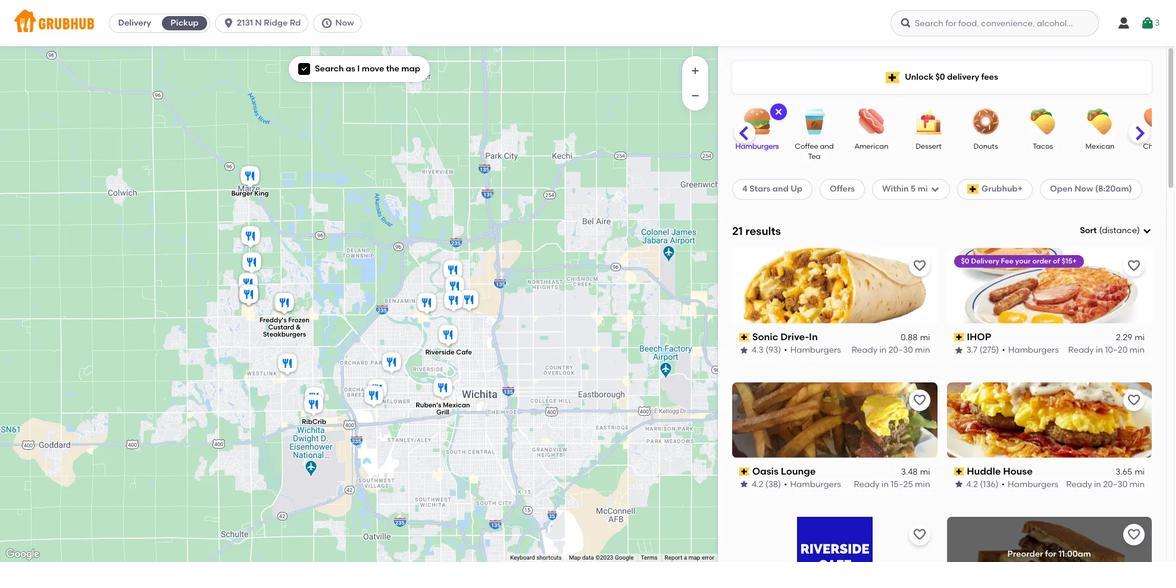 Task type: describe. For each thing, give the bounding box(es) containing it.
21 results
[[732, 224, 781, 238]]

ihop image
[[240, 250, 264, 277]]

report
[[665, 555, 682, 561]]

ready for sonic drive-in
[[852, 345, 877, 355]]

2.29 mi
[[1116, 333, 1145, 343]]

• for oasis lounge
[[784, 479, 787, 489]]

oasis
[[752, 466, 779, 477]]

open
[[1050, 184, 1073, 194]]

grubhub plus flag logo image for unlock $0 delivery fees
[[886, 72, 900, 83]]

huddle
[[967, 466, 1001, 477]]

riverside cafe logo image
[[797, 517, 873, 563]]

proceed
[[840, 466, 875, 476]]

search as i move the map
[[315, 64, 420, 74]]

open now (8:20am)
[[1050, 184, 1132, 194]]

min for sonic drive-in
[[915, 345, 930, 355]]

3.48 mi
[[901, 467, 930, 477]]

4.3 (93)
[[752, 345, 781, 355]]

mi for drive-
[[920, 333, 930, 343]]

to
[[877, 466, 885, 476]]

&
[[296, 323, 301, 331]]

freddy's frozen custard & steakburgers image
[[273, 291, 296, 317]]

4.3
[[752, 345, 764, 355]]

hamburgers for house
[[1008, 479, 1059, 489]]

save this restaurant button for riverside cafe logo
[[909, 524, 930, 546]]

svg image inside 3 button
[[1141, 16, 1155, 30]]

Search for food, convenience, alcohol... search field
[[891, 10, 1099, 36]]

within
[[882, 184, 909, 194]]

unlock $0 delivery fees
[[905, 72, 998, 82]]

2131 n ridge rd
[[237, 18, 301, 28]]

ruben's mexican grill ribcrib
[[302, 401, 470, 426]]

min for ihop
[[1130, 345, 1145, 355]]

for
[[1045, 549, 1056, 560]]

pickup button
[[160, 14, 210, 33]]

hamburgers right (275)
[[1008, 345, 1059, 355]]

freddy's frozen custard & steakburgers
[[259, 316, 310, 338]]

4.2 for huddle house
[[966, 479, 978, 489]]

ruben's
[[416, 401, 441, 409]]

frozen
[[288, 316, 310, 324]]

your
[[1015, 257, 1031, 265]]

in for sonic drive-in
[[879, 345, 887, 355]]

save this restaurant image for oasis lounge
[[912, 393, 927, 408]]

svg image inside 2131 n ridge rd button
[[223, 17, 235, 29]]

save this restaurant image
[[912, 528, 927, 542]]

• hamburgers for sonic drive-in
[[784, 345, 841, 355]]

shortcuts
[[536, 555, 562, 561]]

ready in 15–25 min
[[854, 479, 930, 489]]

in
[[809, 331, 818, 343]]

sonic drive-in logo image
[[732, 248, 937, 324]]

within 5 mi
[[882, 184, 928, 194]]

delivery button
[[110, 14, 160, 33]]

sonic drive-in
[[752, 331, 818, 343]]

21
[[732, 224, 743, 238]]

0 vertical spatial map
[[401, 64, 420, 74]]

keyboard shortcuts
[[510, 555, 562, 561]]

subscription pass image for ihop
[[954, 333, 964, 342]]

buffalo wild wings image
[[237, 282, 261, 309]]

terms
[[641, 555, 658, 561]]

2131 n ridge rd button
[[215, 14, 313, 33]]

report a map error
[[665, 555, 714, 561]]

preorder for 11:00am
[[1008, 549, 1091, 560]]

freddy's
[[259, 316, 287, 324]]

ready for huddle house
[[1066, 479, 1092, 489]]

lounge
[[781, 466, 816, 477]]

riverside cafe image
[[436, 323, 460, 349]]

2131
[[237, 18, 253, 28]]

coffee and tea
[[795, 142, 834, 161]]

10–20
[[1105, 345, 1128, 355]]

star icon image for sonic drive-in
[[739, 346, 749, 355]]

©2023
[[595, 555, 613, 561]]

save this restaurant image for huddle house
[[1127, 393, 1141, 408]]

3
[[1155, 18, 1160, 28]]

the sweet spot image
[[276, 352, 299, 378]]

sort ( distance )
[[1080, 226, 1140, 236]]

star icon image for oasis lounge
[[739, 480, 749, 490]]

data
[[582, 555, 594, 561]]

svg image inside now button
[[321, 17, 333, 29]]

5
[[911, 184, 916, 194]]

huddle house logo image
[[947, 383, 1152, 458]]

$15+
[[1062, 257, 1077, 265]]

tacos image
[[1022, 108, 1064, 135]]

grubhub+
[[981, 184, 1023, 194]]

now inside button
[[335, 18, 354, 28]]

main navigation navigation
[[0, 0, 1175, 46]]

n
[[255, 18, 262, 28]]

proceed to checkout button
[[804, 461, 963, 482]]

4.2 (136)
[[966, 479, 999, 489]]

$0 delivery fee your order of $15+
[[961, 257, 1077, 265]]

0.88 mi
[[901, 333, 930, 343]]

20–30 for huddle house
[[1103, 479, 1128, 489]]

connie's mexico cafe image
[[457, 288, 481, 314]]

burger central image
[[380, 350, 404, 377]]

checkout
[[887, 466, 927, 476]]

20–30 for sonic drive-in
[[889, 345, 913, 355]]

american
[[854, 142, 888, 151]]

chicken
[[1143, 142, 1171, 151]]

svg image left 3 button
[[1117, 16, 1131, 30]]

15–25
[[891, 479, 913, 489]]

el fogon image
[[443, 274, 467, 300]]

pickup
[[171, 18, 199, 28]]

svg image right 5
[[930, 185, 940, 194]]

0 horizontal spatial and
[[773, 184, 789, 194]]

4.2 (38)
[[752, 479, 781, 489]]

hamburgers for lounge
[[790, 479, 841, 489]]

cafe
[[456, 348, 472, 356]]

google image
[[3, 547, 42, 563]]

save this restaurant button for oasis lounge logo
[[909, 390, 930, 411]]

in for ihop
[[1096, 345, 1103, 355]]

(136)
[[980, 479, 999, 489]]

results
[[745, 224, 781, 238]]

coffee and tea image
[[793, 108, 835, 135]]

in for huddle house
[[1094, 479, 1101, 489]]

plus icon image
[[689, 65, 701, 77]]

dessert image
[[908, 108, 949, 135]]

bill's charcoal grill image
[[441, 258, 465, 284]]

(8:20am)
[[1095, 184, 1132, 194]]

save this restaurant button for sonic drive-in logo on the right of page
[[909, 255, 930, 277]]



Task type: locate. For each thing, give the bounding box(es) containing it.
save this restaurant image for sonic drive-in
[[912, 259, 927, 273]]

•
[[784, 345, 787, 355], [1002, 345, 1005, 355], [784, 479, 787, 489], [1002, 479, 1005, 489]]

• for ihop
[[1002, 345, 1005, 355]]

• hamburgers down "lounge"
[[784, 479, 841, 489]]

tacos
[[1033, 142, 1053, 151]]

subscription pass image left "sonic"
[[739, 333, 750, 342]]

terms link
[[641, 555, 658, 561]]

mi right 3.48
[[920, 467, 930, 477]]

1 horizontal spatial 4.2
[[966, 479, 978, 489]]

save this restaurant button
[[909, 255, 930, 277], [1123, 255, 1145, 277], [909, 390, 930, 411], [1123, 390, 1145, 411], [909, 524, 930, 546], [1123, 524, 1145, 546]]

4.2 left (136)
[[966, 479, 978, 489]]

the
[[386, 64, 399, 74]]

• hamburgers right (275)
[[1002, 345, 1059, 355]]

ready in 10–20 min
[[1068, 345, 1145, 355]]

20–30 down 3.65
[[1103, 479, 1128, 489]]

mexican inside ruben's mexican grill ribcrib
[[443, 401, 470, 409]]

(38)
[[765, 479, 781, 489]]

star icon image for ihop
[[954, 346, 963, 355]]

in for oasis lounge
[[882, 479, 889, 489]]

ready in 20–30 min
[[852, 345, 930, 355], [1066, 479, 1145, 489]]

• for sonic drive-in
[[784, 345, 787, 355]]

dairy queen image
[[239, 224, 263, 250]]

and left up
[[773, 184, 789, 194]]

mexican image
[[1079, 108, 1121, 135]]

$0 right "unlock"
[[935, 72, 945, 82]]

preorder
[[1008, 549, 1043, 560]]

1 vertical spatial subscription pass image
[[739, 468, 750, 476]]

1 horizontal spatial subscription pass image
[[954, 333, 964, 342]]

svg image right rd
[[321, 17, 333, 29]]

0 vertical spatial delivery
[[118, 18, 151, 28]]

ready in 20–30 min down 3.65
[[1066, 479, 1145, 489]]

subscription pass image left huddle
[[954, 468, 964, 476]]

save this restaurant image
[[912, 259, 927, 273], [1127, 259, 1141, 273], [912, 393, 927, 408], [1127, 393, 1141, 408], [1127, 528, 1141, 542]]

dessert
[[916, 142, 942, 151]]

american image
[[851, 108, 892, 135]]

google
[[615, 555, 634, 561]]

20–30
[[889, 345, 913, 355], [1103, 479, 1128, 489]]

subscription pass image for oasis lounge
[[739, 468, 750, 476]]

1 horizontal spatial $0
[[961, 257, 969, 265]]

hamburgers image
[[736, 108, 778, 135]]

1 vertical spatial map
[[689, 555, 700, 561]]

$0
[[935, 72, 945, 82], [961, 257, 969, 265]]

• right (93)
[[784, 345, 787, 355]]

3.7 (275)
[[966, 345, 999, 355]]

$0 left fee
[[961, 257, 969, 265]]

proceed to checkout
[[840, 466, 927, 476]]

west street burgers image
[[365, 377, 389, 403]]

grubhub plus flag logo image
[[886, 72, 900, 83], [967, 185, 979, 194]]

4.2 for oasis lounge
[[752, 479, 763, 489]]

0 vertical spatial subscription pass image
[[739, 333, 750, 342]]

map
[[569, 555, 581, 561]]

1 horizontal spatial subscription pass image
[[954, 468, 964, 476]]

burger king image
[[238, 164, 262, 190]]

1 vertical spatial and
[[773, 184, 789, 194]]

mi right 0.88
[[920, 333, 930, 343]]

0 horizontal spatial ready in 20–30 min
[[852, 345, 930, 355]]

in
[[879, 345, 887, 355], [1096, 345, 1103, 355], [882, 479, 889, 489], [1094, 479, 1101, 489]]

star icon image left 4.3
[[739, 346, 749, 355]]

1 horizontal spatial 20–30
[[1103, 479, 1128, 489]]

min down 0.88 mi
[[915, 345, 930, 355]]

0 horizontal spatial mexican
[[443, 401, 470, 409]]

ready
[[852, 345, 877, 355], [1068, 345, 1094, 355], [854, 479, 880, 489], [1066, 479, 1092, 489]]

• hamburgers for ihop
[[1002, 345, 1059, 355]]

ready for oasis lounge
[[854, 479, 880, 489]]

sort
[[1080, 226, 1097, 236]]

mi right 3.65
[[1135, 467, 1145, 477]]

star icon image left 3.7
[[954, 346, 963, 355]]

subscription pass image
[[739, 333, 750, 342], [954, 468, 964, 476]]

offers
[[830, 184, 855, 194]]

0 vertical spatial 20–30
[[889, 345, 913, 355]]

hamburgers down "lounge"
[[790, 479, 841, 489]]

wild burger image
[[237, 282, 261, 309]]

none field containing sort
[[1080, 225, 1152, 237]]

subscription pass image left 'ihop'
[[954, 333, 964, 342]]

report a map error link
[[665, 555, 714, 561]]

• hamburgers down in at the right bottom of the page
[[784, 345, 841, 355]]

and inside the coffee and tea
[[820, 142, 834, 151]]

min down 3.65 mi
[[1130, 479, 1145, 489]]

1 vertical spatial 20–30
[[1103, 479, 1128, 489]]

house
[[1003, 466, 1033, 477]]

move
[[362, 64, 384, 74]]

map right a
[[689, 555, 700, 561]]

map region
[[0, 21, 845, 563]]

ribcrib image
[[302, 393, 326, 419]]

donuts
[[974, 142, 998, 151]]

map
[[401, 64, 420, 74], [689, 555, 700, 561]]

0 horizontal spatial subscription pass image
[[739, 333, 750, 342]]

None field
[[1080, 225, 1152, 237]]

a
[[684, 555, 687, 561]]

fees
[[981, 72, 998, 82]]

0 horizontal spatial 4.2
[[752, 479, 763, 489]]

mi
[[918, 184, 928, 194], [920, 333, 930, 343], [1135, 333, 1145, 343], [920, 467, 930, 477], [1135, 467, 1145, 477]]

• hamburgers down the house
[[1002, 479, 1059, 489]]

order
[[1032, 257, 1051, 265]]

0 horizontal spatial grubhub plus flag logo image
[[886, 72, 900, 83]]

now
[[335, 18, 354, 28], [1075, 184, 1093, 194]]

• hamburgers for oasis lounge
[[784, 479, 841, 489]]

ihop logo image
[[947, 248, 1152, 324]]

svg image
[[1117, 16, 1131, 30], [223, 17, 235, 29], [321, 17, 333, 29], [900, 17, 912, 29], [930, 185, 940, 194]]

1 horizontal spatial map
[[689, 555, 700, 561]]

1 vertical spatial $0
[[961, 257, 969, 265]]

oasis lounge image
[[362, 384, 386, 410]]

0 horizontal spatial map
[[401, 64, 420, 74]]

hamburgers down the house
[[1008, 479, 1059, 489]]

and up the tea
[[820, 142, 834, 151]]

1 horizontal spatial mexican
[[1086, 142, 1115, 151]]

subscription pass image for sonic drive-in
[[739, 333, 750, 342]]

keyboard shortcuts button
[[510, 554, 562, 563]]

save this restaurant button for huddle house logo
[[1123, 390, 1145, 411]]

2 4.2 from the left
[[966, 479, 978, 489]]

ridge
[[264, 18, 288, 28]]

now right open on the right top
[[1075, 184, 1093, 194]]

star icon image left 4.2 (136)
[[954, 480, 963, 490]]

donuts image
[[965, 108, 1007, 135]]

rd
[[290, 18, 301, 28]]

huddle house image
[[415, 291, 439, 317]]

star icon image left 4.2 (38)
[[739, 480, 749, 490]]

1 horizontal spatial ready in 20–30 min
[[1066, 479, 1145, 489]]

delivery left pickup
[[118, 18, 151, 28]]

ribcrib
[[302, 418, 326, 426]]

• down huddle house
[[1002, 479, 1005, 489]]

delivery
[[947, 72, 979, 82]]

huddle house
[[967, 466, 1033, 477]]

0 horizontal spatial $0
[[935, 72, 945, 82]]

burger
[[231, 190, 253, 197]]

1 vertical spatial mexican
[[443, 401, 470, 409]]

1 vertical spatial delivery
[[971, 257, 999, 265]]

mi for house
[[1135, 467, 1145, 477]]

0 vertical spatial grubhub plus flag logo image
[[886, 72, 900, 83]]

0 horizontal spatial now
[[335, 18, 354, 28]]

map right "the"
[[401, 64, 420, 74]]

0 horizontal spatial delivery
[[118, 18, 151, 28]]

coffee
[[795, 142, 818, 151]]

4 stars and up
[[742, 184, 802, 194]]

walk-on's sports bistreaux image
[[236, 271, 260, 297]]

0 vertical spatial $0
[[935, 72, 945, 82]]

oasis lounge logo image
[[732, 383, 937, 458]]

mexican down mexican image
[[1086, 142, 1115, 151]]

1 horizontal spatial delivery
[[971, 257, 999, 265]]

1 vertical spatial ready in 20–30 min
[[1066, 479, 1145, 489]]

20–30 down 0.88
[[889, 345, 913, 355]]

min down 2.29 mi
[[1130, 345, 1145, 355]]

0 horizontal spatial 20–30
[[889, 345, 913, 355]]

keyboard
[[510, 555, 535, 561]]

error
[[702, 555, 714, 561]]

0 vertical spatial subscription pass image
[[954, 333, 964, 342]]

villa del sol image
[[442, 288, 466, 315]]

3.48
[[901, 467, 918, 477]]

ready in 20–30 min for sonic drive-in
[[852, 345, 930, 355]]

sonic
[[752, 331, 778, 343]]

0 horizontal spatial subscription pass image
[[739, 468, 750, 476]]

mi right 5
[[918, 184, 928, 194]]

ready for ihop
[[1068, 345, 1094, 355]]

and
[[820, 142, 834, 151], [773, 184, 789, 194]]

min down 3.48 mi
[[915, 479, 930, 489]]

subscription pass image for huddle house
[[954, 468, 964, 476]]

subscription pass image
[[954, 333, 964, 342], [739, 468, 750, 476]]

search
[[315, 64, 344, 74]]

as
[[346, 64, 355, 74]]

hamburgers for drive-
[[790, 345, 841, 355]]

now up as
[[335, 18, 354, 28]]

grubhub plus flag logo image for grubhub+
[[967, 185, 979, 194]]

chicken image
[[1136, 108, 1175, 135]]

up
[[791, 184, 802, 194]]

1 4.2 from the left
[[752, 479, 763, 489]]

• right (275)
[[1002, 345, 1005, 355]]

• hamburgers
[[784, 345, 841, 355], [1002, 345, 1059, 355], [784, 479, 841, 489], [1002, 479, 1059, 489]]

ihop
[[967, 331, 991, 343]]

3.65 mi
[[1116, 467, 1145, 477]]

ready in 20–30 min for huddle house
[[1066, 479, 1145, 489]]

(
[[1099, 226, 1102, 236]]

0 vertical spatial mexican
[[1086, 142, 1115, 151]]

mi right 2.29
[[1135, 333, 1145, 343]]

min for oasis lounge
[[915, 479, 930, 489]]

sonic drive-in image
[[271, 291, 295, 317]]

delivery inside button
[[118, 18, 151, 28]]

grill
[[436, 408, 449, 416]]

min for huddle house
[[1130, 479, 1145, 489]]

distance
[[1102, 226, 1137, 236]]

svg image left 2131
[[223, 17, 235, 29]]

3.7
[[966, 345, 977, 355]]

1 vertical spatial subscription pass image
[[954, 468, 964, 476]]

burger king
[[231, 190, 269, 197]]

0.88
[[901, 333, 918, 343]]

1 vertical spatial grubhub plus flag logo image
[[967, 185, 979, 194]]

1 horizontal spatial grubhub plus flag logo image
[[967, 185, 979, 194]]

hamburgers down the 'hamburgers' image
[[735, 142, 779, 151]]

hamburgers down in at the right bottom of the page
[[790, 345, 841, 355]]

1 vertical spatial now
[[1075, 184, 1093, 194]]

unlock
[[905, 72, 933, 82]]

2.29
[[1116, 333, 1132, 343]]

grubhub plus flag logo image left "unlock"
[[886, 72, 900, 83]]

minus icon image
[[689, 90, 701, 102]]

(93)
[[766, 345, 781, 355]]

riverside
[[425, 348, 455, 356]]

grubhub plus flag logo image left grubhub+
[[967, 185, 979, 194]]

subscription pass image left oasis
[[739, 468, 750, 476]]

tea
[[808, 153, 821, 161]]

star icon image
[[739, 346, 749, 355], [954, 346, 963, 355], [739, 480, 749, 490], [954, 480, 963, 490]]

drive-
[[781, 331, 809, 343]]

mi for lounge
[[920, 467, 930, 477]]

mexican right ruben's
[[443, 401, 470, 409]]

steakburgers
[[263, 330, 306, 338]]

map data ©2023 google
[[569, 555, 634, 561]]

1 horizontal spatial now
[[1075, 184, 1093, 194]]

ready in 20–30 min down 0.88
[[852, 345, 930, 355]]

0 vertical spatial ready in 20–30 min
[[852, 345, 930, 355]]

4.2
[[752, 479, 763, 489], [966, 479, 978, 489]]

delivery left fee
[[971, 257, 999, 265]]

4.2 down oasis
[[752, 479, 763, 489]]

custard
[[268, 323, 294, 331]]

0 vertical spatial and
[[820, 142, 834, 151]]

stars
[[749, 184, 771, 194]]

now button
[[313, 14, 366, 33]]

0 vertical spatial now
[[335, 18, 354, 28]]

ruben's mexican grill image
[[431, 376, 455, 402]]

star icon image for huddle house
[[954, 480, 963, 490]]

• right (38)
[[784, 479, 787, 489]]

3.65
[[1116, 467, 1132, 477]]

• for huddle house
[[1002, 479, 1005, 489]]

(275)
[[979, 345, 999, 355]]

• hamburgers for huddle house
[[1002, 479, 1059, 489]]

svg image up "unlock"
[[900, 17, 912, 29]]

1 horizontal spatial and
[[820, 142, 834, 151]]

svg image
[[1141, 16, 1155, 30], [301, 66, 308, 73], [774, 107, 783, 117], [1142, 226, 1152, 236]]

applebee's image
[[302, 385, 326, 412]]



Task type: vqa. For each thing, say whether or not it's contained in the screenshot.
Pickup button
yes



